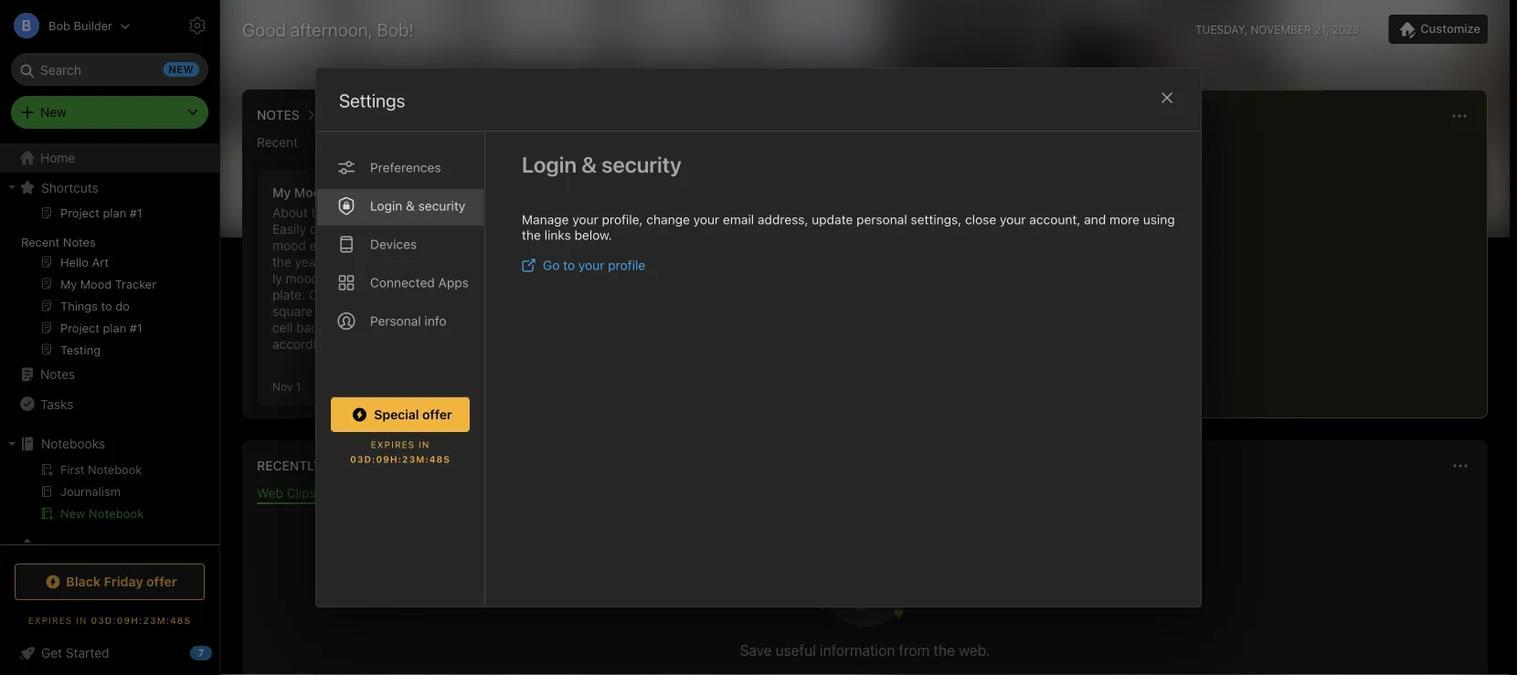 Task type: vqa. For each thing, say whether or not it's contained in the screenshot.
Date & Time 09/09/2099 Goal Testing Attendees Me Agenda Testing Notes Great Action Items Assignee Status Clean up meeting notes Send out meeting notes and actio...
yes



Task type: describe. For each thing, give the bounding box(es) containing it.
1 vertical spatial notes
[[1020, 337, 1053, 352]]

ly
[[273, 255, 399, 286]]

1 vertical spatial nov 1
[[273, 380, 301, 393]]

to inside my mood tracker about this template: easily chart your mood every day of the year with our dai ly mood tracker tem plate. click each square to change the cell background accordin...
[[316, 304, 328, 319]]

profile
[[608, 258, 646, 273]]

new for new
[[40, 105, 67, 120]]

template:
[[336, 205, 392, 220]]

0 horizontal spatial 2
[[477, 271, 485, 286]]

change inside manage your profile, change your email address, update personal settings, close your account, and more using the links below.
[[647, 212, 690, 227]]

close image
[[1157, 87, 1179, 109]]

beach
[[835, 205, 872, 220]]

bob!
[[377, 18, 414, 40]]

customize
[[1421, 22, 1481, 35]]

easily
[[273, 222, 306, 237]]

and inside manage your profile, change your email address, update personal settings, close your account, and more using the links below.
[[1085, 212, 1107, 227]]

each
[[341, 288, 370, 303]]

year
[[295, 255, 320, 270]]

november
[[1251, 23, 1312, 36]]

lululemon
[[500, 205, 561, 220]]

personal
[[370, 314, 421, 329]]

account,
[[1030, 212, 1081, 227]]

dai
[[375, 255, 399, 270]]

clips
[[287, 486, 316, 501]]

tasks
[[40, 397, 74, 412]]

the left year
[[273, 255, 292, 270]]

nov inside nov 1 button
[[609, 238, 629, 251]]

close
[[966, 212, 997, 227]]

your up attendees
[[1000, 212, 1027, 227]]

assignee
[[981, 288, 1035, 303]]

scratch
[[1103, 108, 1163, 123]]

scratch pad button
[[1100, 105, 1192, 127]]

change inside my mood tracker about this template: easily chart your mood every day of the year with our dai ly mood tracker tem plate. click each square to change the cell background accordin...
[[331, 304, 375, 319]]

login inside tab list
[[370, 198, 403, 213]]

me
[[946, 255, 964, 270]]

notebooks link
[[0, 430, 211, 459]]

special offer button
[[331, 398, 470, 432]]

nov 1 inside button
[[609, 238, 638, 251]]

21,
[[1315, 23, 1330, 36]]

up
[[1024, 304, 1039, 319]]

recent for recent
[[257, 135, 298, 150]]

1 vertical spatial 4
[[471, 353, 479, 369]]

clean
[[987, 304, 1020, 319]]

expires in 03d:09h:23m:48s for black
[[28, 615, 191, 626]]

tuesday, november 21, 2023
[[1196, 23, 1360, 36]]

go for go to the beach - studying abroad
[[777, 205, 794, 220]]

le...
[[483, 353, 508, 369]]

recent notes group
[[0, 202, 211, 368]]

2023
[[1333, 23, 1360, 36]]

1 horizontal spatial testing
[[1016, 255, 1059, 270]]

1 horizontal spatial login
[[522, 152, 577, 177]]

plan
[[488, 185, 514, 200]]

shortcuts
[[41, 180, 99, 195]]

apps
[[439, 275, 469, 290]]

notes inside group
[[63, 235, 96, 249]]

recent tab
[[257, 135, 298, 154]]

personal
[[857, 212, 908, 227]]

tab list for nov 1 button in the left of the page
[[246, 135, 1062, 154]]

about
[[273, 205, 308, 220]]

09/09/2099
[[946, 222, 1016, 237]]

0 horizontal spatial &
[[406, 198, 415, 213]]

project
[[441, 185, 485, 200]]

attendees
[[992, 238, 1052, 253]]

your inside my mood tracker about this template: easily chart your mood every day of the year with our dai ly mood tracker tem plate. click each square to change the cell background accordin...
[[344, 222, 370, 237]]

expires for special offer
[[371, 440, 415, 450]]

web clips tab
[[257, 486, 316, 505]]

the right from
[[934, 642, 955, 660]]

below.
[[575, 228, 612, 243]]

agenda
[[967, 255, 1012, 270]]

expires for black friday offer
[[28, 615, 72, 626]]

customize button
[[1389, 15, 1489, 44]]

& inside date & time 09/09/2099 goal testing attendees me agenda testing notes great action items assignee status clean up meeting notes send out meeting notes and actio...
[[977, 205, 986, 220]]

click
[[309, 288, 338, 303]]

recent notes
[[21, 235, 96, 249]]

recently captured button
[[253, 455, 394, 477]]

shortcuts button
[[0, 173, 211, 202]]

nike
[[441, 222, 467, 237]]

manage
[[522, 212, 569, 227]]

my mood tracker about this template: easily chart your mood every day of the year with our dai ly mood tracker tem plate. click each square to change the cell background accordin...
[[273, 185, 399, 352]]

home
[[40, 150, 75, 166]]

0 vertical spatial 4
[[477, 304, 485, 319]]

go to your profile
[[543, 258, 646, 273]]

0 vertical spatial mood
[[273, 238, 306, 253]]

tree containing home
[[0, 144, 219, 631]]

new notebook button
[[0, 503, 211, 525]]

0 vertical spatial meeting
[[946, 321, 993, 336]]

with
[[324, 255, 349, 270]]

tracker
[[323, 271, 365, 286]]

personal info
[[370, 314, 447, 329]]

recent for recent notes
[[21, 235, 60, 249]]

recently captured
[[257, 459, 394, 474]]

tags button
[[0, 532, 211, 561]]

settings image
[[187, 15, 208, 37]]

notes up tasks
[[40, 367, 75, 382]]

expand tags image
[[5, 540, 19, 554]]

profile,
[[602, 212, 643, 227]]

good
[[242, 18, 286, 40]]

tracker
[[332, 185, 379, 200]]

black friday offer
[[66, 575, 177, 590]]

in for special
[[419, 440, 430, 450]]

connected
[[370, 275, 435, 290]]

studying
[[777, 222, 830, 237]]

tags
[[41, 539, 69, 554]]

special offer
[[374, 407, 452, 422]]

abroad
[[833, 222, 876, 237]]

good afternoon, bob!
[[242, 18, 414, 40]]

special
[[374, 407, 419, 422]]

my
[[273, 185, 291, 200]]

plate.
[[273, 271, 397, 303]]

new notebook
[[60, 507, 144, 521]]

time
[[989, 205, 1018, 220]]

the inside go to the beach - studying abroad
[[813, 205, 832, 220]]

Start writing… text field
[[1103, 136, 1487, 403]]

0 vertical spatial login & security
[[522, 152, 682, 177]]

0 vertical spatial testing
[[946, 238, 988, 253]]

0 horizontal spatial security
[[419, 198, 466, 213]]

3 week from the top
[[441, 288, 474, 303]]

square
[[273, 304, 313, 319]]

summary
[[441, 205, 497, 220]]



Task type: locate. For each thing, give the bounding box(es) containing it.
go up studying
[[777, 205, 794, 220]]

03d:09h:23m:48s for offer
[[350, 454, 451, 465]]

0 vertical spatial 03d:09h:23m:48s
[[350, 454, 451, 465]]

recent down "shortcuts"
[[21, 235, 60, 249]]

your up day
[[344, 222, 370, 237]]

offer right friday
[[146, 575, 177, 590]]

save
[[740, 642, 772, 660]]

0 horizontal spatial change
[[331, 304, 375, 319]]

week
[[441, 255, 474, 270], [441, 271, 474, 286], [441, 288, 474, 303], [441, 304, 474, 319], [441, 321, 474, 336]]

1 horizontal spatial login & security
[[522, 152, 682, 177]]

0 vertical spatial change
[[647, 212, 690, 227]]

and left more
[[1085, 212, 1107, 227]]

1 vertical spatial 2
[[511, 337, 518, 352]]

and down out
[[946, 353, 968, 369]]

security up profile,
[[602, 152, 682, 177]]

notes inside button
[[257, 107, 300, 123]]

expires inside expires in 03d:09h:23m:48s
[[371, 440, 415, 450]]

tem
[[368, 271, 397, 286]]

mood down year
[[286, 271, 319, 286]]

accordin...
[[273, 337, 335, 352]]

to inside go to the beach - studying abroad
[[798, 205, 809, 220]]

go inside go to the beach - studying abroad
[[777, 205, 794, 220]]

1 horizontal spatial in
[[419, 440, 430, 450]]

0 vertical spatial and
[[1085, 212, 1107, 227]]

0 vertical spatial in
[[419, 440, 430, 450]]

date & time 09/09/2099 goal testing attendees me agenda testing notes great action items assignee status clean up meeting notes send out meeting notes and actio...
[[946, 205, 1064, 369]]

the down manage
[[522, 228, 541, 243]]

1 horizontal spatial change
[[647, 212, 690, 227]]

new for new notebook
[[60, 507, 85, 521]]

0 vertical spatial offer
[[423, 407, 452, 422]]

0 vertical spatial security
[[602, 152, 682, 177]]

expires in 03d:09h:23m:48s for special
[[350, 440, 451, 465]]

& up 09/09/2099
[[977, 205, 986, 220]]

0 vertical spatial go
[[777, 205, 794, 220]]

mm/dd/yy
[[486, 255, 550, 270], [488, 271, 552, 286], [488, 288, 552, 303], [489, 304, 553, 319], [488, 321, 552, 336]]

Search text field
[[24, 53, 196, 86]]

0 vertical spatial nov
[[609, 238, 629, 251]]

0 vertical spatial expires
[[371, 440, 415, 450]]

mood
[[273, 238, 306, 253], [286, 271, 319, 286]]

the inside manage your profile, change your email address, update personal settings, close your account, and more using the links below.
[[522, 228, 541, 243]]

new inside popup button
[[40, 105, 67, 120]]

1 vertical spatial in
[[76, 615, 87, 626]]

1 vertical spatial offer
[[146, 575, 177, 590]]

1 vertical spatial 3
[[552, 337, 560, 352]]

expires down black
[[28, 615, 72, 626]]

nov down accordin...
[[273, 380, 293, 393]]

0 horizontal spatial login & security
[[370, 198, 466, 213]]

1 vertical spatial login & security
[[370, 198, 466, 213]]

0 horizontal spatial 03d:09h:23m:48s
[[91, 615, 191, 626]]

more
[[1110, 212, 1140, 227]]

1 vertical spatial testing
[[1016, 255, 1059, 270]]

from
[[899, 642, 930, 660]]

1
[[632, 238, 638, 251], [477, 255, 483, 270], [471, 337, 477, 352], [296, 380, 301, 393]]

1 horizontal spatial expires
[[371, 440, 415, 450]]

0 vertical spatial recent
[[257, 135, 298, 150]]

notes inside date & time 09/09/2099 goal testing attendees me agenda testing notes great action items assignee status clean up meeting notes send out meeting notes and actio...
[[946, 271, 980, 286]]

nov up profile
[[609, 238, 629, 251]]

new button
[[11, 96, 208, 129]]

1 vertical spatial security
[[419, 198, 466, 213]]

in for black
[[76, 615, 87, 626]]

0 vertical spatial new
[[40, 105, 67, 120]]

every
[[310, 238, 342, 253]]

1 vertical spatial login
[[370, 198, 403, 213]]

#1
[[518, 185, 532, 200]]

login up #1
[[522, 152, 577, 177]]

1 horizontal spatial 2
[[511, 337, 518, 352]]

& down 'preferences' in the top left of the page
[[406, 198, 415, 213]]

1 vertical spatial nov
[[273, 380, 293, 393]]

sales
[[533, 238, 563, 253]]

mood down easily
[[273, 238, 306, 253]]

change down each
[[331, 304, 375, 319]]

login & security down 'preferences' in the top left of the page
[[370, 198, 466, 213]]

go
[[777, 205, 794, 220], [543, 258, 560, 273]]

notes up items
[[946, 271, 980, 286]]

meeting down status
[[946, 321, 993, 336]]

go to the beach - studying abroad button
[[763, 170, 920, 406]]

new
[[40, 105, 67, 120], [60, 507, 85, 521]]

1 vertical spatial expires
[[28, 615, 72, 626]]

0 horizontal spatial offer
[[146, 575, 177, 590]]

and inside date & time 09/09/2099 goal testing attendees me agenda testing notes great action items assignee status clean up meeting notes send out meeting notes and actio...
[[946, 353, 968, 369]]

1 inside button
[[632, 238, 638, 251]]

info
[[425, 314, 447, 329]]

expires down special
[[371, 440, 415, 450]]

notes down clean
[[997, 321, 1030, 336]]

afternoon,
[[291, 18, 373, 40]]

3 down go to your profile button
[[552, 337, 560, 352]]

2 week from the top
[[441, 271, 474, 286]]

2 horizontal spatial &
[[977, 205, 986, 220]]

security
[[602, 152, 682, 177], [419, 198, 466, 213]]

0 horizontal spatial recent
[[21, 235, 60, 249]]

new up tags
[[60, 507, 85, 521]]

nov 1 down accordin...
[[273, 380, 301, 393]]

expires in 03d:09h:23m:48s down black friday offer popup button
[[28, 615, 191, 626]]

nov 1 button
[[594, 170, 752, 406]]

0 vertical spatial notes
[[997, 321, 1030, 336]]

tab list
[[316, 132, 486, 607], [246, 135, 1062, 154]]

1 horizontal spatial and
[[1085, 212, 1107, 227]]

testing up me
[[946, 238, 988, 253]]

manage your profile, change your email address, update personal settings, close your account, and more using the links below.
[[522, 212, 1176, 243]]

connected apps
[[370, 275, 469, 290]]

0 vertical spatial to
[[798, 205, 809, 220]]

to for the
[[798, 205, 809, 220]]

in inside expires in 03d:09h:23m:48s
[[419, 440, 430, 450]]

the up studying
[[813, 205, 832, 220]]

to for your
[[563, 258, 575, 273]]

change right profile,
[[647, 212, 690, 227]]

your down below.
[[579, 258, 605, 273]]

date
[[946, 205, 973, 220]]

great
[[984, 271, 1017, 286]]

notes down "shortcuts"
[[63, 235, 96, 249]]

offer
[[423, 407, 452, 422], [146, 575, 177, 590]]

1 week from the top
[[441, 255, 474, 270]]

0 horizontal spatial testing
[[946, 238, 988, 253]]

web
[[257, 486, 283, 501]]

1 horizontal spatial expires in 03d:09h:23m:48s
[[350, 440, 451, 465]]

go down sales
[[543, 258, 560, 273]]

tab list containing recent
[[246, 135, 1062, 154]]

notes down send
[[1020, 337, 1053, 352]]

2
[[477, 271, 485, 286], [511, 337, 518, 352]]

notes
[[257, 107, 300, 123], [63, 235, 96, 249], [946, 271, 980, 286], [40, 367, 75, 382]]

week left 5 at the top left
[[441, 321, 474, 336]]

0 horizontal spatial nov
[[273, 380, 293, 393]]

settings,
[[911, 212, 962, 227]]

mood
[[294, 185, 329, 200]]

0 vertical spatial 3
[[477, 288, 485, 303]]

information
[[820, 642, 896, 660]]

1 horizontal spatial nov 1
[[609, 238, 638, 251]]

1 vertical spatial 03d:09h:23m:48s
[[91, 615, 191, 626]]

03d:09h:23m:48s for friday
[[91, 615, 191, 626]]

1 vertical spatial meeting
[[968, 337, 1016, 352]]

testing
[[946, 238, 988, 253], [1016, 255, 1059, 270]]

2 vertical spatial to
[[316, 304, 328, 319]]

go for go to your profile
[[543, 258, 560, 273]]

to
[[798, 205, 809, 220], [563, 258, 575, 273], [316, 304, 328, 319]]

chart
[[310, 222, 341, 237]]

update
[[812, 212, 853, 227]]

nov 1 up profile
[[609, 238, 638, 251]]

date & time 09/09/2099 goal testing attendees me agenda testing notes great action items assignee status clean up meeting notes send out meeting notes and actio... button
[[931, 170, 1088, 406]]

meeting up actio...
[[968, 337, 1016, 352]]

0 vertical spatial nov 1
[[609, 238, 638, 251]]

4 week from the top
[[441, 304, 474, 319]]

expires in 03d:09h:23m:48s down special offer popup button
[[350, 440, 451, 465]]

1 horizontal spatial recent
[[257, 135, 298, 150]]

tree
[[0, 144, 219, 631]]

recent down notes button
[[257, 135, 298, 150]]

action
[[1020, 271, 1058, 286]]

0 horizontal spatial go
[[543, 258, 560, 273]]

tab list containing preferences
[[316, 132, 486, 607]]

web.
[[959, 642, 991, 660]]

your up below.
[[573, 212, 599, 227]]

suggested
[[320, 135, 384, 150]]

milestones
[[441, 238, 505, 253]]

major
[[470, 222, 503, 237]]

your left 'email'
[[694, 212, 720, 227]]

0 horizontal spatial to
[[316, 304, 328, 319]]

using
[[1144, 212, 1176, 227]]

address,
[[758, 212, 809, 227]]

1 horizontal spatial nov
[[609, 238, 629, 251]]

1 vertical spatial recent
[[21, 235, 60, 249]]

to down links
[[563, 258, 575, 273]]

1 vertical spatial change
[[331, 304, 375, 319]]

email
[[723, 212, 755, 227]]

1 vertical spatial mood
[[286, 271, 319, 286]]

notes
[[997, 321, 1030, 336], [1020, 337, 1053, 352]]

1 horizontal spatial to
[[563, 258, 575, 273]]

items
[[946, 288, 978, 303]]

1 vertical spatial to
[[563, 258, 575, 273]]

week up apps
[[441, 255, 474, 270]]

week up info
[[441, 288, 474, 303]]

03d:09h:23m:48s
[[350, 454, 451, 465], [91, 615, 191, 626]]

1 horizontal spatial security
[[602, 152, 682, 177]]

the down connected
[[378, 304, 398, 319]]

& up below.
[[582, 152, 597, 177]]

expand notebooks image
[[5, 437, 19, 452]]

0 vertical spatial login
[[522, 152, 577, 177]]

status
[[946, 304, 983, 319]]

black friday offer button
[[15, 564, 205, 601]]

security up nike
[[419, 198, 466, 213]]

4 up 5 at the top left
[[477, 304, 485, 319]]

notebooks
[[41, 437, 105, 452]]

this
[[311, 205, 333, 220]]

2 horizontal spatial to
[[798, 205, 809, 220]]

go to the beach - studying abroad
[[777, 205, 881, 237]]

actio...
[[971, 353, 1011, 369]]

1 horizontal spatial 03d:09h:23m:48s
[[350, 454, 451, 465]]

1 vertical spatial expires in 03d:09h:23m:48s
[[28, 615, 191, 626]]

to up studying
[[798, 205, 809, 220]]

suggested tab
[[320, 135, 384, 154]]

save useful information from the web.
[[740, 642, 991, 660]]

to down click
[[316, 304, 328, 319]]

offer right special
[[423, 407, 452, 422]]

week down milestones at the top of the page
[[441, 271, 474, 286]]

0 vertical spatial expires in 03d:09h:23m:48s
[[350, 440, 451, 465]]

-
[[875, 205, 881, 220]]

3 right apps
[[477, 288, 485, 303]]

friday
[[104, 575, 143, 590]]

nov 1
[[609, 238, 638, 251], [273, 380, 301, 393]]

login up devices
[[370, 198, 403, 213]]

new inside button
[[60, 507, 85, 521]]

1 horizontal spatial offer
[[423, 407, 452, 422]]

in down black
[[76, 615, 87, 626]]

0 horizontal spatial in
[[76, 615, 87, 626]]

useful
[[776, 642, 816, 660]]

None search field
[[24, 53, 196, 86]]

new notebook group
[[0, 459, 211, 532]]

0 horizontal spatial expires
[[28, 615, 72, 626]]

login & security up profile,
[[522, 152, 682, 177]]

notes up recent tab in the left top of the page
[[257, 107, 300, 123]]

5 week from the top
[[441, 321, 474, 336]]

0 horizontal spatial nov 1
[[273, 380, 301, 393]]

0 horizontal spatial expires in 03d:09h:23m:48s
[[28, 615, 191, 626]]

week down apps
[[441, 304, 474, 319]]

0 horizontal spatial login
[[370, 198, 403, 213]]

black
[[66, 575, 101, 590]]

recent inside group
[[21, 235, 60, 249]]

new up home
[[40, 105, 67, 120]]

expires
[[371, 440, 415, 450], [28, 615, 72, 626]]

pad
[[1167, 108, 1192, 123]]

links
[[545, 228, 571, 243]]

login
[[522, 152, 577, 177], [370, 198, 403, 213]]

devices
[[370, 237, 417, 252]]

tab list for go to your profile button
[[316, 132, 486, 607]]

0 vertical spatial 2
[[477, 271, 485, 286]]

03d:09h:23m:48s down special offer popup button
[[350, 454, 451, 465]]

0 horizontal spatial 3
[[477, 288, 485, 303]]

1 horizontal spatial 3
[[552, 337, 560, 352]]

of
[[370, 238, 382, 253]]

1 horizontal spatial go
[[777, 205, 794, 220]]

03d:09h:23m:48s down friday
[[91, 615, 191, 626]]

scratch pad
[[1103, 108, 1192, 123]]

4 left le...
[[471, 353, 479, 369]]

0 horizontal spatial and
[[946, 353, 968, 369]]

testing up the action
[[1016, 255, 1059, 270]]

1 horizontal spatial &
[[582, 152, 597, 177]]

in down special offer
[[419, 440, 430, 450]]

your
[[573, 212, 599, 227], [694, 212, 720, 227], [1000, 212, 1027, 227], [344, 222, 370, 237], [579, 258, 605, 273]]

recent
[[257, 135, 298, 150], [21, 235, 60, 249]]

1 vertical spatial new
[[60, 507, 85, 521]]

1 vertical spatial go
[[543, 258, 560, 273]]

1 vertical spatial and
[[946, 353, 968, 369]]



